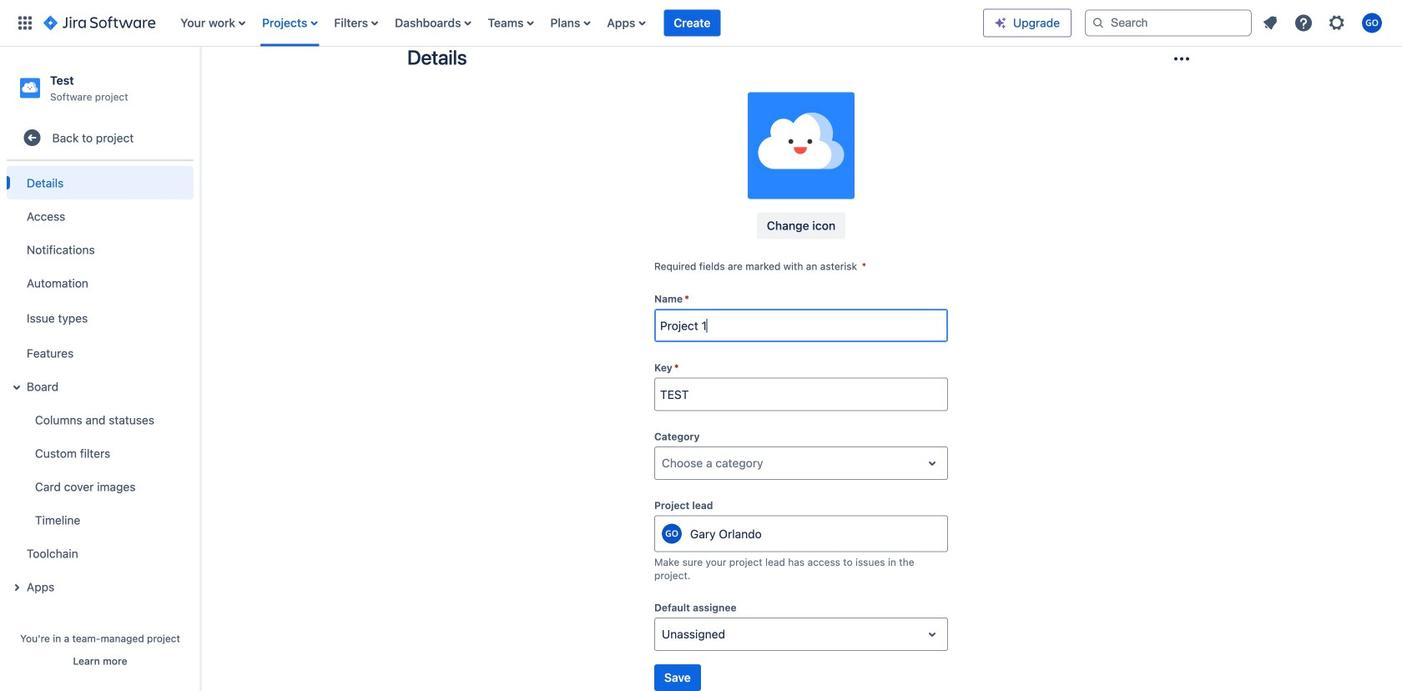 Task type: describe. For each thing, give the bounding box(es) containing it.
help image
[[1294, 13, 1314, 33]]

expand image
[[7, 578, 27, 598]]

settings image
[[1328, 13, 1348, 33]]

1 horizontal spatial list
[[1256, 8, 1393, 38]]

2 open image from the top
[[923, 625, 943, 645]]

more image
[[1172, 49, 1192, 69]]

project avatar image
[[748, 92, 855, 199]]

expand image
[[7, 378, 27, 398]]

notifications image
[[1261, 13, 1281, 33]]

sidebar element
[[0, 47, 200, 691]]



Task type: vqa. For each thing, say whether or not it's contained in the screenshot.
Help image
yes



Task type: locate. For each thing, give the bounding box(es) containing it.
your profile and settings image
[[1363, 13, 1383, 33]]

group inside sidebar "element"
[[3, 161, 194, 609]]

sidebar navigation image
[[182, 67, 219, 100]]

None field
[[655, 311, 948, 341], [655, 380, 948, 410], [655, 311, 948, 341], [655, 380, 948, 410]]

1 vertical spatial open image
[[923, 625, 943, 645]]

1 open image from the top
[[923, 453, 943, 473]]

jira software image
[[43, 13, 156, 33], [43, 13, 156, 33]]

list item
[[664, 0, 721, 46]]

search image
[[1092, 16, 1105, 30]]

primary element
[[10, 0, 984, 46]]

Search field
[[1085, 10, 1252, 36]]

list
[[172, 0, 984, 46], [1256, 8, 1393, 38]]

None text field
[[662, 455, 665, 472]]

0 vertical spatial open image
[[923, 453, 943, 473]]

None text field
[[662, 626, 665, 643]]

open image
[[923, 453, 943, 473], [923, 625, 943, 645]]

None search field
[[1085, 10, 1252, 36]]

appswitcher icon image
[[15, 13, 35, 33]]

0 horizontal spatial list
[[172, 0, 984, 46]]

group
[[3, 161, 194, 609]]

main content
[[200, 0, 1403, 691]]

banner
[[0, 0, 1403, 47]]



